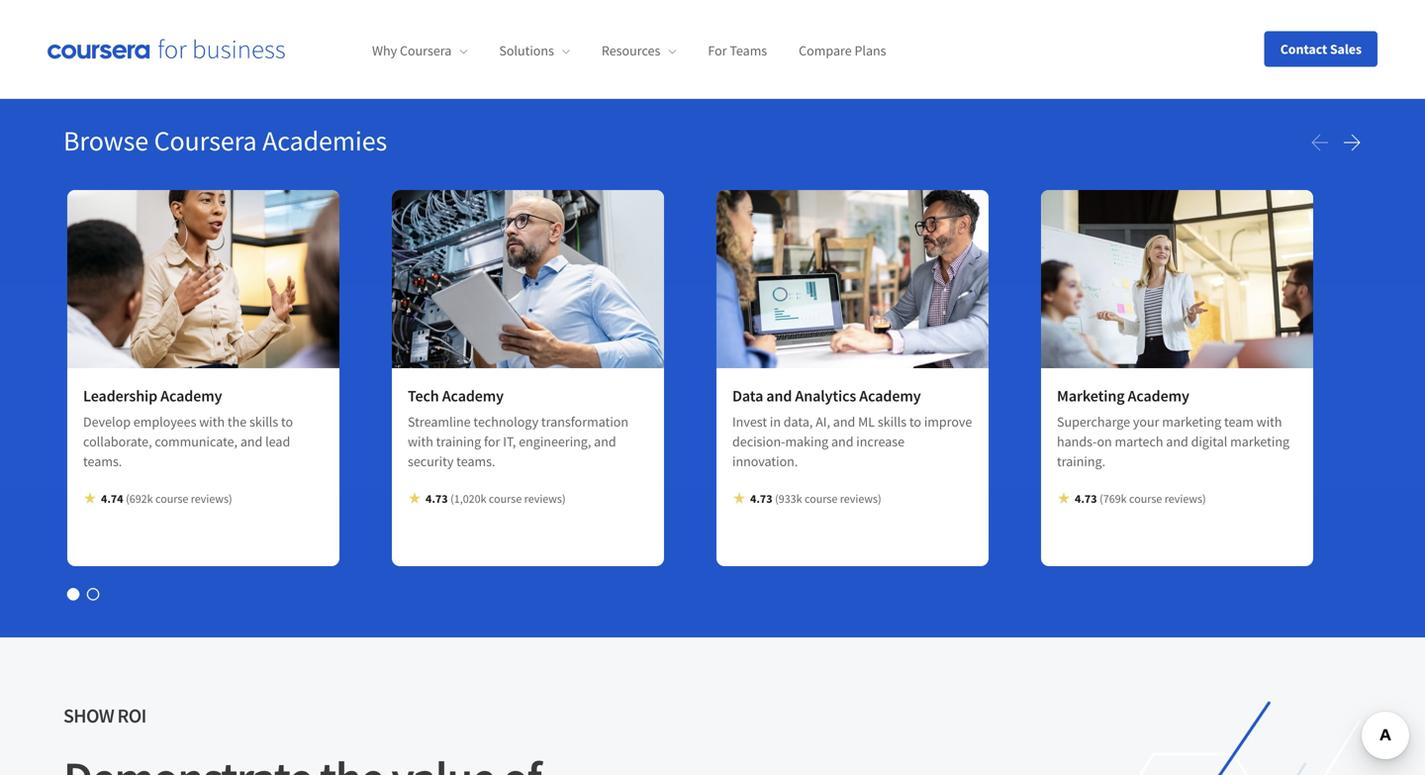 Task type: vqa. For each thing, say whether or not it's contained in the screenshot.
the right Coursera
yes



Task type: describe. For each thing, give the bounding box(es) containing it.
training.
[[1058, 452, 1106, 470]]

tech academy streamline technology transformation with training for it, engineering, and security teams.
[[408, 386, 629, 470]]

innovation.
[[733, 452, 798, 470]]

tech
[[408, 386, 439, 406]]

that
[[394, 0, 428, 14]]

and inside 'offer your employees curated skill paths that progress through beginner, intermediate, and advanced levels.'
[[771, 0, 802, 14]]

employees inside leadership academy develop employees with the skills to collaborate, communicate, and lead teams.
[[133, 413, 196, 431]]

decision-
[[733, 432, 786, 450]]

academies
[[262, 123, 387, 158]]

reviews for academy
[[840, 491, 878, 506]]

compare
[[799, 42, 852, 60]]

intermediate,
[[656, 0, 767, 14]]

solutions
[[499, 42, 554, 60]]

769k
[[1104, 491, 1127, 506]]

employees inside 'offer your employees curated skill paths that progress through beginner, intermediate, and advanced levels.'
[[149, 0, 238, 14]]

compare plans link
[[799, 42, 887, 60]]

analytics
[[796, 386, 857, 406]]

slides element
[[63, 584, 1362, 604]]

course for employees
[[155, 491, 188, 506]]

coursera for business image
[[48, 39, 285, 59]]

and right ai,
[[834, 413, 856, 431]]

reviews for technology
[[524, 491, 562, 506]]

the
[[228, 413, 247, 431]]

browse coursera academies
[[63, 123, 387, 158]]

teams. for tech academy
[[457, 452, 496, 470]]

data,
[[784, 413, 813, 431]]

for
[[708, 42, 727, 60]]

show roi
[[63, 703, 146, 728]]

offer your employees curated skill paths that progress through beginner, intermediate, and advanced levels.
[[63, 0, 885, 42]]

develop
[[83, 413, 131, 431]]

and inside marketing academy supercharge your marketing team with hands-on martech and digital marketing training.
[[1167, 432, 1189, 450]]

933k
[[779, 491, 803, 506]]

4.74
[[101, 491, 123, 506]]

( for analytics
[[775, 491, 779, 506]]

roi
[[117, 703, 146, 728]]

reviews for your
[[1165, 491, 1203, 506]]

academy for leadership academy
[[161, 386, 222, 406]]

collaborate,
[[83, 432, 152, 450]]

for
[[484, 432, 500, 450]]

team
[[1225, 413, 1254, 431]]

and up in
[[767, 386, 792, 406]]

0 horizontal spatial marketing
[[1163, 413, 1222, 431]]

show
[[63, 703, 114, 728]]

why
[[372, 42, 397, 60]]

transformation
[[542, 413, 629, 431]]

resources link
[[602, 42, 677, 60]]

communicate,
[[155, 432, 238, 450]]

for teams link
[[708, 42, 768, 60]]

to inside data and analytics academy invest in data, ai, and ml skills to improve decision-making and increase innovation.
[[910, 413, 922, 431]]

4.73 ( 1,020k course reviews )
[[426, 491, 566, 506]]

browse
[[63, 123, 149, 158]]

in
[[770, 413, 781, 431]]

ml
[[859, 413, 875, 431]]

on
[[1098, 432, 1113, 450]]

security
[[408, 452, 454, 470]]

marketing academy supercharge your marketing team with hands-on martech and digital marketing training.
[[1058, 386, 1290, 470]]

4.73 for streamline
[[426, 491, 448, 506]]

why coursera link
[[372, 42, 468, 60]]

team leader speaking to a group of people image
[[67, 190, 340, 368]]

engineering,
[[519, 432, 591, 450]]

with inside tech academy streamline technology transformation with training for it, engineering, and security teams.
[[408, 432, 434, 450]]

it,
[[503, 432, 516, 450]]

) for academy
[[878, 491, 882, 506]]

leadership
[[83, 386, 157, 406]]

4.73 ( 769k course reviews )
[[1075, 491, 1207, 506]]

your inside 'offer your employees curated skill paths that progress through beginner, intermediate, and advanced levels.'
[[108, 0, 145, 14]]

marketing
[[1058, 386, 1125, 406]]

making
[[786, 432, 829, 450]]

coursera for why
[[400, 42, 452, 60]]

progress
[[432, 0, 502, 14]]



Task type: locate. For each thing, give the bounding box(es) containing it.
( for supercharge
[[1100, 491, 1104, 506]]

marketing
[[1163, 413, 1222, 431], [1231, 432, 1290, 450]]

academy inside marketing academy supercharge your marketing team with hands-on martech and digital marketing training.
[[1128, 386, 1190, 406]]

academy for tech academy
[[442, 386, 504, 406]]

with right team
[[1257, 413, 1283, 431]]

skills
[[249, 413, 278, 431], [878, 413, 907, 431]]

(
[[126, 491, 129, 506], [451, 491, 454, 506], [775, 491, 779, 506], [1100, 491, 1104, 506]]

your
[[108, 0, 145, 14], [1134, 413, 1160, 431]]

skills inside data and analytics academy invest in data, ai, and ml skills to improve decision-making and increase innovation.
[[878, 413, 907, 431]]

692k
[[129, 491, 153, 506]]

reviews for employees
[[191, 491, 229, 506]]

lead
[[265, 432, 290, 450]]

3 reviews from the left
[[840, 491, 878, 506]]

0 horizontal spatial skills
[[249, 413, 278, 431]]

reviews down "communicate,"
[[191, 491, 229, 506]]

1 vertical spatial marketing
[[1231, 432, 1290, 450]]

improve
[[925, 413, 973, 431]]

ai,
[[816, 413, 831, 431]]

employees up coursera for business 'image'
[[149, 0, 238, 14]]

course for academy
[[805, 491, 838, 506]]

to left improve
[[910, 413, 922, 431]]

) down digital
[[1203, 491, 1207, 506]]

) for your
[[1203, 491, 1207, 506]]

( down the 'innovation.'
[[775, 491, 779, 506]]

course right the '769k'
[[1130, 491, 1163, 506]]

) down engineering,
[[562, 491, 566, 506]]

contact sales
[[1281, 40, 1362, 58]]

2 course from the left
[[489, 491, 522, 506]]

and right making
[[832, 432, 854, 450]]

) down "communicate,"
[[229, 491, 232, 506]]

technology
[[474, 413, 539, 431]]

1 ) from the left
[[229, 491, 232, 506]]

2 reviews from the left
[[524, 491, 562, 506]]

2 academy from the left
[[442, 386, 504, 406]]

3 course from the left
[[805, 491, 838, 506]]

( for streamline
[[451, 491, 454, 506]]

with
[[199, 413, 225, 431], [1257, 413, 1283, 431], [408, 432, 434, 450]]

sales
[[1331, 40, 1362, 58]]

it professional holding tablet inspecting technical equipment image
[[392, 190, 664, 368]]

course right 692k
[[155, 491, 188, 506]]

( for develop
[[126, 491, 129, 506]]

4 ) from the left
[[1203, 491, 1207, 506]]

course for your
[[1130, 491, 1163, 506]]

2 ) from the left
[[562, 491, 566, 506]]

reviews down engineering,
[[524, 491, 562, 506]]

coursera
[[400, 42, 452, 60], [154, 123, 257, 158]]

reviews
[[191, 491, 229, 506], [524, 491, 562, 506], [840, 491, 878, 506], [1165, 491, 1203, 506]]

academy up martech
[[1128, 386, 1190, 406]]

0 vertical spatial employees
[[149, 0, 238, 14]]

4.73 left the '769k'
[[1075, 491, 1098, 506]]

your inside marketing academy supercharge your marketing team with hands-on martech and digital marketing training.
[[1134, 413, 1160, 431]]

) down increase at the bottom right of page
[[878, 491, 882, 506]]

and up compare
[[771, 0, 802, 14]]

and down the
[[240, 432, 263, 450]]

reviews down increase at the bottom right of page
[[840, 491, 878, 506]]

skills up increase at the bottom right of page
[[878, 413, 907, 431]]

course
[[155, 491, 188, 506], [489, 491, 522, 506], [805, 491, 838, 506], [1130, 491, 1163, 506]]

leadership academy develop employees with the skills to collaborate, communicate, and lead teams.
[[83, 386, 293, 470]]

1 vertical spatial your
[[1134, 413, 1160, 431]]

1,020k
[[454, 491, 487, 506]]

teams
[[730, 42, 768, 60]]

and left digital
[[1167, 432, 1189, 450]]

resources
[[602, 42, 661, 60]]

4.73 for analytics
[[751, 491, 773, 506]]

4.74 ( 692k course reviews )
[[101, 491, 232, 506]]

your right offer
[[108, 0, 145, 14]]

offer
[[63, 0, 104, 14]]

1 academy from the left
[[161, 386, 222, 406]]

0 horizontal spatial coursera
[[154, 123, 257, 158]]

and
[[771, 0, 802, 14], [767, 386, 792, 406], [834, 413, 856, 431], [240, 432, 263, 450], [594, 432, 617, 450], [832, 432, 854, 450], [1167, 432, 1189, 450]]

1 horizontal spatial with
[[408, 432, 434, 450]]

digital
[[1192, 432, 1228, 450]]

2 skills from the left
[[878, 413, 907, 431]]

skills inside leadership academy develop employees with the skills to collaborate, communicate, and lead teams.
[[249, 413, 278, 431]]

two individuals discussing graphs shown on laptop screen image
[[717, 190, 989, 368]]

academy inside tech academy streamline technology transformation with training for it, engineering, and security teams.
[[442, 386, 504, 406]]

3 academy from the left
[[860, 386, 921, 406]]

) for employees
[[229, 491, 232, 506]]

streamline
[[408, 413, 471, 431]]

1 horizontal spatial coursera
[[400, 42, 452, 60]]

compare plans
[[799, 42, 887, 60]]

1 horizontal spatial marketing
[[1231, 432, 1290, 450]]

1 skills from the left
[[249, 413, 278, 431]]

1 horizontal spatial your
[[1134, 413, 1160, 431]]

teams. for leadership academy
[[83, 452, 122, 470]]

1 reviews from the left
[[191, 491, 229, 506]]

marketing professional in front of whiteboard brainstorming with team image
[[1042, 190, 1314, 368]]

academy for marketing academy
[[1128, 386, 1190, 406]]

1 ( from the left
[[126, 491, 129, 506]]

advanced
[[806, 0, 885, 14]]

to
[[281, 413, 293, 431], [910, 413, 922, 431]]

martech
[[1115, 432, 1164, 450]]

employees up "communicate,"
[[133, 413, 196, 431]]

1 vertical spatial coursera
[[154, 123, 257, 158]]

contact
[[1281, 40, 1328, 58]]

and inside tech academy streamline technology transformation with training for it, engineering, and security teams.
[[594, 432, 617, 450]]

3 ( from the left
[[775, 491, 779, 506]]

4.73 left 933k
[[751, 491, 773, 506]]

solutions link
[[499, 42, 570, 60]]

1 vertical spatial employees
[[133, 413, 196, 431]]

and inside leadership academy develop employees with the skills to collaborate, communicate, and lead teams.
[[240, 432, 263, 450]]

training
[[436, 432, 481, 450]]

4.73
[[426, 491, 448, 506], [751, 491, 773, 506], [1075, 491, 1098, 506]]

academy up "ml"
[[860, 386, 921, 406]]

1 horizontal spatial 4.73
[[751, 491, 773, 506]]

)
[[229, 491, 232, 506], [562, 491, 566, 506], [878, 491, 882, 506], [1203, 491, 1207, 506]]

data and analytics academy invest in data, ai, and ml skills to improve decision-making and increase innovation.
[[733, 386, 973, 470]]

plans
[[855, 42, 887, 60]]

0 vertical spatial your
[[108, 0, 145, 14]]

with inside marketing academy supercharge your marketing team with hands-on martech and digital marketing training.
[[1257, 413, 1283, 431]]

academy up "communicate,"
[[161, 386, 222, 406]]

marketing up digital
[[1163, 413, 1222, 431]]

2 teams. from the left
[[457, 452, 496, 470]]

employees
[[149, 0, 238, 14], [133, 413, 196, 431]]

course right 1,020k
[[489, 491, 522, 506]]

4 academy from the left
[[1128, 386, 1190, 406]]

4.73 left 1,020k
[[426, 491, 448, 506]]

with up security
[[408, 432, 434, 450]]

teams. down collaborate,
[[83, 452, 122, 470]]

0 horizontal spatial with
[[199, 413, 225, 431]]

paths
[[345, 0, 390, 14]]

( down training.
[[1100, 491, 1104, 506]]

data
[[733, 386, 764, 406]]

course right 933k
[[805, 491, 838, 506]]

to up lead
[[281, 413, 293, 431]]

academy up technology
[[442, 386, 504, 406]]

teams. inside tech academy streamline technology transformation with training for it, engineering, and security teams.
[[457, 452, 496, 470]]

teams.
[[83, 452, 122, 470], [457, 452, 496, 470]]

curated
[[242, 0, 304, 14]]

4 course from the left
[[1130, 491, 1163, 506]]

1 course from the left
[[155, 491, 188, 506]]

skill
[[308, 0, 341, 14]]

1 horizontal spatial to
[[910, 413, 922, 431]]

teams. inside leadership academy develop employees with the skills to collaborate, communicate, and lead teams.
[[83, 452, 122, 470]]

0 horizontal spatial teams.
[[83, 452, 122, 470]]

skills up lead
[[249, 413, 278, 431]]

marketing down team
[[1231, 432, 1290, 450]]

course for technology
[[489, 491, 522, 506]]

0 horizontal spatial your
[[108, 0, 145, 14]]

2 horizontal spatial 4.73
[[1075, 491, 1098, 506]]

teams. down for
[[457, 452, 496, 470]]

0 horizontal spatial to
[[281, 413, 293, 431]]

hands-
[[1058, 432, 1098, 450]]

academy inside leadership academy develop employees with the skills to collaborate, communicate, and lead teams.
[[161, 386, 222, 406]]

( right the 4.74
[[126, 491, 129, 506]]

levels.
[[63, 17, 115, 42]]

4.73 for supercharge
[[1075, 491, 1098, 506]]

1 to from the left
[[281, 413, 293, 431]]

4.73 ( 933k course reviews )
[[751, 491, 882, 506]]

3 ) from the left
[[878, 491, 882, 506]]

2 4.73 from the left
[[751, 491, 773, 506]]

0 vertical spatial marketing
[[1163, 413, 1222, 431]]

with inside leadership academy develop employees with the skills to collaborate, communicate, and lead teams.
[[199, 413, 225, 431]]

0 vertical spatial coursera
[[400, 42, 452, 60]]

your up martech
[[1134, 413, 1160, 431]]

academy
[[161, 386, 222, 406], [442, 386, 504, 406], [860, 386, 921, 406], [1128, 386, 1190, 406]]

through
[[506, 0, 572, 14]]

contact sales button
[[1265, 31, 1378, 67]]

2 ( from the left
[[451, 491, 454, 506]]

3 4.73 from the left
[[1075, 491, 1098, 506]]

2 to from the left
[[910, 413, 922, 431]]

for teams
[[708, 42, 768, 60]]

4 ( from the left
[[1100, 491, 1104, 506]]

reviews down digital
[[1165, 491, 1203, 506]]

0 horizontal spatial 4.73
[[426, 491, 448, 506]]

and down transformation
[[594, 432, 617, 450]]

1 horizontal spatial skills
[[878, 413, 907, 431]]

1 horizontal spatial teams.
[[457, 452, 496, 470]]

( down security
[[451, 491, 454, 506]]

1 teams. from the left
[[83, 452, 122, 470]]

4 reviews from the left
[[1165, 491, 1203, 506]]

1 4.73 from the left
[[426, 491, 448, 506]]

beginner,
[[576, 0, 652, 14]]

) for technology
[[562, 491, 566, 506]]

2 horizontal spatial with
[[1257, 413, 1283, 431]]

increase
[[857, 432, 905, 450]]

supercharge
[[1058, 413, 1131, 431]]

invest
[[733, 413, 767, 431]]

to inside leadership academy develop employees with the skills to collaborate, communicate, and lead teams.
[[281, 413, 293, 431]]

why coursera
[[372, 42, 452, 60]]

with left the
[[199, 413, 225, 431]]

coursera for browse
[[154, 123, 257, 158]]

academy inside data and analytics academy invest in data, ai, and ml skills to improve decision-making and increase innovation.
[[860, 386, 921, 406]]



